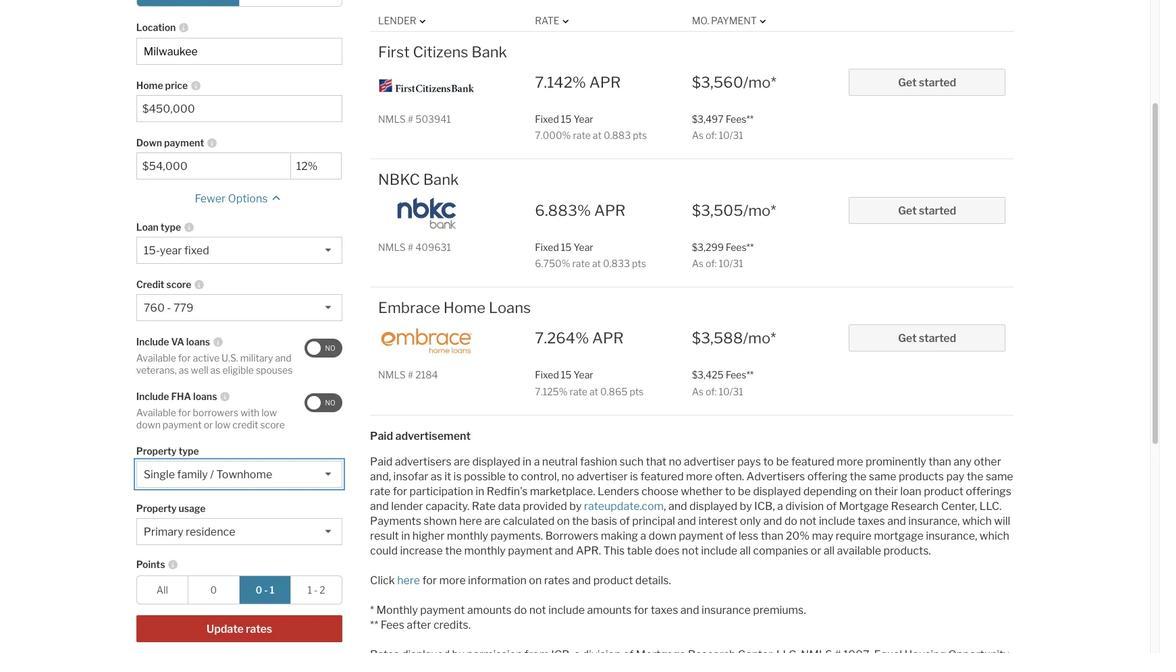 Task type: describe. For each thing, give the bounding box(es) containing it.
include for include fha loans
[[136, 391, 169, 403]]

for inside * monthly payment amounts do not include amounts for taxes and insurance premiums. ** fees after credits.
[[634, 604, 649, 617]]

15 for 7.264
[[561, 370, 572, 381]]

/mo* for $3,588
[[743, 330, 777, 347]]

0 horizontal spatial displayed
[[473, 456, 521, 469]]

1 horizontal spatial to
[[725, 486, 736, 498]]

rate inside "paid advertisers are displayed in a neutral fashion such that no advertiser pays to be featured more prominently than any other and, insofar as it is possible to control, no advertiser is featured more often. advertisers offering the same products pay the same rate for participation in redfin's marketplace. lenders choose whether to be displayed depending on their loan product offerings and lender capacity. rate data provided by"
[[472, 500, 496, 513]]

payment down the payments.
[[508, 545, 553, 558]]

embrace home loans
[[378, 299, 531, 317]]

2 horizontal spatial include
[[819, 515, 856, 528]]

Refinance radio
[[239, 0, 343, 7]]

usage
[[179, 503, 206, 515]]

at for 7.142
[[593, 130, 602, 141]]

started for $3,588 /mo*
[[919, 333, 957, 345]]

loan
[[136, 222, 159, 233]]

down inside available for borrowers with low down payment or low credit score
[[136, 419, 161, 431]]

1 horizontal spatial as
[[210, 365, 221, 376]]

$3,560
[[692, 73, 744, 91]]

single family / townhome
[[144, 469, 272, 482]]

apr for 7.264 % apr
[[592, 330, 624, 347]]

higher
[[413, 530, 445, 543]]

options
[[228, 193, 268, 206]]

0 vertical spatial no
[[669, 456, 682, 469]]

0 horizontal spatial score
[[166, 279, 192, 291]]

2 horizontal spatial in
[[523, 456, 532, 469]]

lenders
[[598, 486, 639, 498]]

$3,425
[[692, 370, 724, 381]]

0 - 1 radio
[[239, 576, 291, 605]]

0 vertical spatial monthly
[[447, 530, 488, 543]]

0 horizontal spatial no
[[562, 471, 575, 484]]

paid for paid advertisement
[[370, 430, 393, 443]]

calculated
[[503, 515, 555, 528]]

0 vertical spatial be
[[776, 456, 789, 469]]

0 horizontal spatial low
[[215, 419, 231, 431]]

after
[[407, 619, 431, 632]]

fees
[[381, 619, 405, 632]]

2 same from the left
[[986, 471, 1014, 484]]

409631
[[416, 242, 451, 253]]

fixed 15 year 6.750 % rate at 0.833 pts
[[535, 242, 646, 269]]

1 vertical spatial home
[[444, 299, 486, 317]]

1 vertical spatial product
[[594, 575, 633, 588]]

veterans,
[[136, 365, 177, 376]]

0 horizontal spatial as
[[179, 365, 189, 376]]

7.264
[[535, 330, 576, 347]]

0.883
[[604, 130, 631, 141]]

0 vertical spatial which
[[963, 515, 992, 528]]

2 horizontal spatial displayed
[[753, 486, 801, 498]]

Down payment text field
[[142, 160, 285, 173]]

available for active u.s. military and veterans, as well as eligible spouses
[[136, 353, 293, 376]]

home price
[[136, 80, 188, 91]]

pts for 6.883 % apr
[[632, 258, 646, 269]]

research
[[891, 500, 939, 513]]

1 option group from the top
[[136, 0, 343, 7]]

0 horizontal spatial home
[[136, 80, 163, 91]]

as inside "paid advertisers are displayed in a neutral fashion such that no advertiser pays to be featured more prominently than any other and, insofar as it is possible to control, no advertiser is featured more often. advertisers offering the same products pay the same rate for participation in redfin's marketplace. lenders choose whether to be displayed depending on their loan product offerings and lender capacity. rate data provided by"
[[431, 471, 442, 484]]

nmls # 503941
[[378, 113, 451, 125]]

are inside "paid advertisers are displayed in a neutral fashion such that no advertiser pays to be featured more prominently than any other and, insofar as it is possible to control, no advertiser is featured more often. advertisers offering the same products pay the same rate for participation in redfin's marketplace. lenders choose whether to be displayed depending on their loan product offerings and lender capacity. rate data provided by"
[[454, 456, 470, 469]]

mortgage
[[839, 500, 889, 513]]

fees** for $3,560
[[726, 113, 754, 125]]

0 horizontal spatial here
[[397, 575, 420, 588]]

1 vertical spatial insurance,
[[926, 530, 978, 543]]

7.264 % apr
[[535, 330, 624, 347]]

2 vertical spatial more
[[439, 575, 466, 588]]

$3,425 fees** as of: 10/31
[[692, 370, 754, 398]]

and inside * monthly payment amounts do not include amounts for taxes and insurance premiums. ** fees after credits.
[[681, 604, 700, 617]]

displayed inside , and displayed by icb, a division of mortgage research center, llc. payments shown here are calculated on the basis of principal and interest only and do not include taxes and insurance, which will result in higher monthly payments. borrowers making a down payment of less than 20% may require mortgage insurance, which could increase the monthly payment and apr. this table does not include all companies or all available products.
[[690, 500, 738, 513]]

0 horizontal spatial advertiser
[[577, 471, 628, 484]]

that
[[646, 456, 667, 469]]

points
[[136, 560, 165, 571]]

started for $3,505 /mo*
[[919, 204, 957, 217]]

0 vertical spatial bank
[[472, 43, 507, 60]]

neutral
[[542, 456, 578, 469]]

for inside available for borrowers with low down payment or low credit score
[[178, 408, 191, 419]]

2
[[320, 585, 325, 597]]

on inside "paid advertisers are displayed in a neutral fashion such that no advertiser pays to be featured more prominently than any other and, insofar as it is possible to control, no advertiser is featured more often. advertisers offering the same products pay the same rate for participation in redfin's marketplace. lenders choose whether to be displayed depending on their loan product offerings and lender capacity. rate data provided by"
[[860, 486, 872, 498]]

7.125
[[535, 386, 559, 398]]

family
[[177, 469, 208, 482]]

the up the mortgage
[[850, 471, 867, 484]]

credit score
[[136, 279, 192, 291]]

0 radio
[[188, 576, 240, 605]]

State, City, County, ZIP search field
[[136, 38, 343, 65]]

loan
[[901, 486, 922, 498]]

2 horizontal spatial to
[[764, 456, 774, 469]]

and up mortgage
[[888, 515, 906, 528]]

fewer options
[[195, 193, 268, 206]]

,
[[664, 500, 666, 513]]

pay
[[947, 471, 965, 484]]

in inside , and displayed by icb, a division of mortgage research center, llc. payments shown here are calculated on the basis of principal and interest only and do not include taxes and insurance, which will result in higher monthly payments. borrowers making a down payment of less than 20% may require mortgage insurance, which could increase the monthly payment and apr. this table does not include all companies or all available products.
[[401, 530, 410, 543]]

available for payment
[[136, 408, 176, 419]]

property for single family / townhome
[[136, 446, 177, 458]]

paid for paid advertisers are displayed in a neutral fashion such that no advertiser pays to be featured more prominently than any other and, insofar as it is possible to control, no advertiser is featured more often. advertisers offering the same products pay the same rate for participation in redfin's marketplace. lenders choose whether to be displayed depending on their loan product offerings and lender capacity. rate data provided by
[[370, 456, 393, 469]]

0 horizontal spatial featured
[[641, 471, 684, 484]]

apr for 7.142 % apr
[[590, 73, 621, 91]]

760
[[144, 302, 165, 315]]

by inside , and displayed by icb, a division of mortgage research center, llc. payments shown here are calculated on the basis of principal and interest only and do not include taxes and insurance, which will result in higher monthly payments. borrowers making a down payment of less than 20% may require mortgage insurance, which could increase the monthly payment and apr. this table does not include all companies or all available products.
[[740, 500, 752, 513]]

only
[[740, 515, 761, 528]]

update rates
[[207, 624, 272, 637]]

and down icb,
[[764, 515, 782, 528]]

shown
[[424, 515, 457, 528]]

15-year fixed
[[144, 245, 209, 258]]

2 is from the left
[[630, 471, 638, 484]]

not inside * monthly payment amounts do not include amounts for taxes and insurance premiums. ** fees after credits.
[[529, 604, 546, 617]]

- for 0
[[264, 585, 268, 597]]

other
[[974, 456, 1002, 469]]

borrowers
[[546, 530, 599, 543]]

payments.
[[491, 530, 543, 543]]

or inside available for borrowers with low down payment or low credit score
[[204, 419, 213, 431]]

well
[[191, 365, 208, 376]]

2 horizontal spatial more
[[837, 456, 864, 469]]

do inside * monthly payment amounts do not include amounts for taxes and insurance premiums. ** fees after credits.
[[514, 604, 527, 617]]

a for in
[[534, 456, 540, 469]]

% inside fixed 15 year 7.000 % rate at 0.883 pts
[[562, 130, 571, 141]]

credit
[[136, 279, 164, 291]]

$3,299 fees** as of: 10/31
[[692, 242, 754, 269]]

and,
[[370, 471, 391, 484]]

get started button for $3,560 /mo*
[[849, 69, 1006, 96]]

prominently
[[866, 456, 927, 469]]

% inside fixed 15 year 6.750 % rate at 0.833 pts
[[562, 258, 571, 269]]

1 vertical spatial be
[[738, 486, 751, 498]]

0 for 0
[[210, 585, 217, 597]]

mo. payment button
[[692, 14, 769, 27]]

could
[[370, 545, 398, 558]]

1 vertical spatial monthly
[[464, 545, 506, 558]]

option group containing all
[[136, 576, 343, 605]]

eligible
[[223, 365, 254, 376]]

fixed for 6.883
[[535, 242, 559, 253]]

fha
[[171, 391, 191, 403]]

and left interest
[[678, 515, 696, 528]]

principal
[[633, 515, 675, 528]]

loans for include va loans
[[186, 337, 210, 348]]

first
[[378, 43, 410, 60]]

year
[[160, 245, 182, 258]]

available
[[837, 545, 882, 558]]

insofar
[[394, 471, 429, 484]]

2 vertical spatial of
[[726, 530, 737, 543]]

require
[[836, 530, 872, 543]]

basis
[[591, 515, 617, 528]]

redfin's
[[487, 486, 528, 498]]

and inside "paid advertisers are displayed in a neutral fashion such that no advertiser pays to be featured more prominently than any other and, insofar as it is possible to control, no advertiser is featured more often. advertisers offering the same products pay the same rate for participation in redfin's marketplace. lenders choose whether to be displayed depending on their loan product offerings and lender capacity. rate data provided by"
[[370, 500, 389, 513]]

0 vertical spatial advertiser
[[684, 456, 735, 469]]

pays
[[738, 456, 761, 469]]

whether
[[681, 486, 723, 498]]

details.
[[636, 575, 671, 588]]

advertisers
[[747, 471, 805, 484]]

0 vertical spatial rates
[[544, 575, 570, 588]]

1 vertical spatial bank
[[423, 171, 459, 189]]

fixed 15 year 7.000 % rate at 0.883 pts
[[535, 113, 647, 141]]

% up fixed 15 year 6.750 % rate at 0.833 pts
[[578, 202, 591, 219]]

location
[[136, 22, 176, 33]]

year for 6.883
[[574, 242, 594, 253]]

as for $3,505
[[692, 258, 704, 269]]

citizens
[[413, 43, 469, 60]]

property for primary residence
[[136, 503, 177, 515]]

6.883
[[535, 202, 578, 219]]

0.865
[[601, 386, 628, 398]]

760 - 779
[[144, 302, 194, 315]]

rate inside "paid advertisers are displayed in a neutral fashion such that no advertiser pays to be featured more prominently than any other and, insofar as it is possible to control, no advertiser is featured more often. advertisers offering the same products pay the same rate for participation in redfin's marketplace. lenders choose whether to be displayed depending on their loan product offerings and lender capacity. rate data provided by"
[[370, 486, 391, 498]]

as for $3,588
[[692, 386, 704, 398]]

0 vertical spatial featured
[[792, 456, 835, 469]]

of: for $3,505
[[706, 258, 717, 269]]

mo.
[[692, 15, 709, 27]]

property usage
[[136, 503, 206, 515]]

pts for 7.142 % apr
[[633, 130, 647, 141]]

available for veterans,
[[136, 353, 176, 364]]

% up fixed 15 year 7.125 % rate at 0.865 pts
[[576, 330, 589, 347]]

Home price text field
[[142, 103, 337, 116]]

- for 1
[[314, 585, 318, 597]]

1 vertical spatial include
[[701, 545, 738, 558]]

779
[[174, 302, 194, 315]]

get started button for $3,505 /mo*
[[849, 197, 1006, 224]]

get started for $3,588 /mo*
[[898, 333, 957, 345]]

taxes inside * monthly payment amounts do not include amounts for taxes and insurance premiums. ** fees after credits.
[[651, 604, 678, 617]]

1 vertical spatial which
[[980, 530, 1010, 543]]

*
[[370, 604, 374, 617]]

2 all from the left
[[824, 545, 835, 558]]

# for first
[[408, 113, 414, 125]]

offering
[[808, 471, 848, 484]]

down
[[136, 137, 162, 149]]

get for $3,588 /mo*
[[898, 333, 917, 345]]

spouses
[[256, 365, 293, 376]]

rateupdate.com
[[584, 500, 664, 513]]

pts for 7.264 % apr
[[630, 386, 644, 398]]

taxes inside , and displayed by icb, a division of mortgage research center, llc. payments shown here are calculated on the basis of principal and interest only and do not include taxes and insurance, which will result in higher monthly payments. borrowers making a down payment of less than 20% may require mortgage insurance, which could increase the monthly payment and apr. this table does not include all companies or all available products.
[[858, 515, 885, 528]]

get for $3,505 /mo*
[[898, 204, 917, 217]]

on inside , and displayed by icb, a division of mortgage research center, llc. payments shown here are calculated on the basis of principal and interest only and do not include taxes and insurance, which will result in higher monthly payments. borrowers making a down payment of less than 20% may require mortgage insurance, which could increase the monthly payment and apr. this table does not include all companies or all available products.
[[557, 515, 570, 528]]

down inside , and displayed by icb, a division of mortgage research center, llc. payments shown here are calculated on the basis of principal and interest only and do not include taxes and insurance, which will result in higher monthly payments. borrowers making a down payment of less than 20% may require mortgage insurance, which could increase the monthly payment and apr. this table does not include all companies or all available products.
[[649, 530, 677, 543]]

include fha loans
[[136, 391, 217, 403]]

will
[[995, 515, 1011, 528]]

2 vertical spatial a
[[641, 530, 647, 543]]

choose
[[642, 486, 679, 498]]

10/31 for $3,560
[[719, 130, 744, 141]]

apr for 6.883 % apr
[[594, 202, 626, 219]]

2 horizontal spatial of
[[827, 500, 837, 513]]

- for 760
[[167, 302, 171, 315]]

get started for $3,560 /mo*
[[898, 76, 957, 89]]

update rates button
[[136, 616, 343, 643]]

rates inside button
[[246, 624, 272, 637]]

payment right down
[[164, 137, 204, 149]]

% inside fixed 15 year 7.125 % rate at 0.865 pts
[[559, 386, 568, 398]]

1 vertical spatial in
[[476, 486, 485, 498]]

and inside available for active u.s. military and veterans, as well as eligible spouses
[[275, 353, 292, 364]]

the right increase
[[445, 545, 462, 558]]

paid advertisement
[[370, 430, 471, 443]]

for inside available for active u.s. military and veterans, as well as eligible spouses
[[178, 353, 191, 364]]



Task type: locate. For each thing, give the bounding box(es) containing it.
credits.
[[434, 619, 471, 632]]

1 horizontal spatial bank
[[472, 43, 507, 60]]

featured up choose in the right bottom of the page
[[641, 471, 684, 484]]

mo. payment
[[692, 15, 757, 27]]

mortgage
[[874, 530, 924, 543]]

3 as from the top
[[692, 386, 704, 398]]

of down depending
[[827, 500, 837, 513]]

0 horizontal spatial on
[[529, 575, 542, 588]]

1 horizontal spatial do
[[785, 515, 798, 528]]

2 # from the top
[[408, 242, 414, 253]]

rate inside fixed 15 year 7.125 % rate at 0.865 pts
[[570, 386, 588, 398]]

as inside $3,299 fees** as of: 10/31
[[692, 258, 704, 269]]

1 vertical spatial featured
[[641, 471, 684, 484]]

1 available from the top
[[136, 353, 176, 364]]

1 horizontal spatial displayed
[[690, 500, 738, 513]]

2 vertical spatial started
[[919, 333, 957, 345]]

here inside , and displayed by icb, a division of mortgage research center, llc. payments shown here are calculated on the basis of principal and interest only and do not include taxes and insurance, which will result in higher monthly payments. borrowers making a down payment of less than 20% may require mortgage insurance, which could increase the monthly payment and apr. this table does not include all companies or all available products.
[[459, 515, 482, 528]]

1 horizontal spatial product
[[924, 486, 964, 498]]

2 fixed from the top
[[535, 242, 559, 253]]

10/31 inside $3,299 fees** as of: 10/31
[[719, 258, 744, 269]]

0 vertical spatial get started button
[[849, 69, 1006, 96]]

1 vertical spatial pts
[[632, 258, 646, 269]]

option group up update rates button
[[136, 576, 343, 605]]

2 vertical spatial get started
[[898, 333, 957, 345]]

u.s.
[[222, 353, 238, 364]]

fees** right '$3,299'
[[726, 242, 754, 253]]

and
[[275, 353, 292, 364], [370, 500, 389, 513], [669, 500, 687, 513], [678, 515, 696, 528], [764, 515, 782, 528], [888, 515, 906, 528], [555, 545, 574, 558], [573, 575, 591, 588], [681, 604, 700, 617]]

more up "whether"
[[686, 471, 713, 484]]

1 10/31 from the top
[[719, 130, 744, 141]]

1 amounts from the left
[[467, 604, 512, 617]]

1 horizontal spatial no
[[669, 456, 682, 469]]

2 option group from the top
[[136, 576, 343, 605]]

1 vertical spatial or
[[811, 545, 822, 558]]

1 15 from the top
[[561, 113, 572, 125]]

15 for 6.883
[[561, 242, 572, 253]]

2 1 from the left
[[308, 585, 312, 597]]

1 horizontal spatial here
[[459, 515, 482, 528]]

0 horizontal spatial 0
[[210, 585, 217, 597]]

10/31 down '$3,299'
[[719, 258, 744, 269]]

to up advertisers
[[764, 456, 774, 469]]

which down llc.
[[963, 515, 992, 528]]

or inside , and displayed by icb, a division of mortgage research center, llc. payments shown here are calculated on the basis of principal and interest only and do not include taxes and insurance, which will result in higher monthly payments. borrowers making a down payment of less than 20% may require mortgage insurance, which could increase the monthly payment and apr. this table does not include all companies or all available products.
[[811, 545, 822, 558]]

fixed for 7.264
[[535, 370, 559, 381]]

a inside "paid advertisers are displayed in a neutral fashion such that no advertiser pays to be featured more prominently than any other and, insofar as it is possible to control, no advertiser is featured more often. advertisers offering the same products pay the same rate for participation in redfin's marketplace. lenders choose whether to be displayed depending on their loan product offerings and lender capacity. rate data provided by"
[[534, 456, 540, 469]]

1 horizontal spatial same
[[986, 471, 1014, 484]]

10/31 inside '$3,497 fees** as of: 10/31'
[[719, 130, 744, 141]]

the up borrowers
[[572, 515, 589, 528]]

fees** inside '$3,497 fees** as of: 10/31'
[[726, 113, 754, 125]]

/mo* up $3,299 fees** as of: 10/31
[[744, 202, 777, 219]]

bank right nbkc
[[423, 171, 459, 189]]

1 horizontal spatial include
[[701, 545, 738, 558]]

Purchase radio
[[136, 0, 240, 7]]

and up spouses
[[275, 353, 292, 364]]

2 vertical spatial displayed
[[690, 500, 738, 513]]

3 nmls from the top
[[378, 370, 406, 381]]

monthly up information
[[464, 545, 506, 558]]

fixed inside fixed 15 year 6.750 % rate at 0.833 pts
[[535, 242, 559, 253]]

1 vertical spatial rates
[[246, 624, 272, 637]]

1 year from the top
[[574, 113, 594, 125]]

year down 7.264 % apr at the bottom
[[574, 370, 594, 381]]

$3,497 fees** as of: 10/31
[[692, 113, 754, 141]]

1 # from the top
[[408, 113, 414, 125]]

fees** inside $3,299 fees** as of: 10/31
[[726, 242, 754, 253]]

at left 0.833
[[592, 258, 601, 269]]

price
[[165, 80, 188, 91]]

paid inside "paid advertisers are displayed in a neutral fashion such that no advertiser pays to be featured more prominently than any other and, insofar as it is possible to control, no advertiser is featured more often. advertisers offering the same products pay the same rate for participation in redfin's marketplace. lenders choose whether to be displayed depending on their loan product offerings and lender capacity. rate data provided by"
[[370, 456, 393, 469]]

and down borrowers
[[555, 545, 574, 558]]

1 horizontal spatial rate
[[535, 15, 560, 27]]

3 get from the top
[[898, 333, 917, 345]]

products.
[[884, 545, 931, 558]]

All radio
[[136, 576, 188, 605]]

no right that
[[669, 456, 682, 469]]

as left well
[[179, 365, 189, 376]]

0 vertical spatial at
[[593, 130, 602, 141]]

depending
[[804, 486, 857, 498]]

2 vertical spatial year
[[574, 370, 594, 381]]

3 # from the top
[[408, 370, 414, 381]]

0 horizontal spatial of
[[620, 515, 630, 528]]

2 vertical spatial of:
[[706, 386, 717, 398]]

nmls for embrace home loans
[[378, 370, 406, 381]]

2 property from the top
[[136, 503, 177, 515]]

than inside "paid advertisers are displayed in a neutral fashion such that no advertiser pays to be featured more prominently than any other and, insofar as it is possible to control, no advertiser is featured more often. advertisers offering the same products pay the same rate for participation in redfin's marketplace. lenders choose whether to be displayed depending on their loan product offerings and lender capacity. rate data provided by"
[[929, 456, 952, 469]]

# for nbkc
[[408, 242, 414, 253]]

year inside fixed 15 year 7.125 % rate at 0.865 pts
[[574, 370, 594, 381]]

2 get started button from the top
[[849, 197, 1006, 224]]

15 for 7.142
[[561, 113, 572, 125]]

same
[[869, 471, 897, 484], [986, 471, 1014, 484]]

2 0 from the left
[[256, 585, 262, 597]]

do up '20%'
[[785, 515, 798, 528]]

and left insurance
[[681, 604, 700, 617]]

payment inside available for borrowers with low down payment or low credit score
[[163, 419, 202, 431]]

to
[[764, 456, 774, 469], [508, 471, 519, 484], [725, 486, 736, 498]]

payment
[[711, 15, 757, 27]]

0 for 0 - 1
[[256, 585, 262, 597]]

15 inside fixed 15 year 7.125 % rate at 0.865 pts
[[561, 370, 572, 381]]

1 horizontal spatial low
[[262, 408, 277, 419]]

2184
[[416, 370, 438, 381]]

of: inside $3,299 fees** as of: 10/31
[[706, 258, 717, 269]]

nbkc
[[378, 171, 420, 189]]

1 fees** from the top
[[726, 113, 754, 125]]

include down interest
[[701, 545, 738, 558]]

1 is from the left
[[454, 471, 462, 484]]

here
[[459, 515, 482, 528], [397, 575, 420, 588]]

0 vertical spatial include
[[819, 515, 856, 528]]

10/31 for $3,505
[[719, 258, 744, 269]]

payment down interest
[[679, 530, 724, 543]]

products
[[899, 471, 944, 484]]

0 vertical spatial type
[[161, 222, 181, 233]]

1 paid from the top
[[370, 430, 393, 443]]

fees** inside $3,425 fees** as of: 10/31
[[726, 370, 754, 381]]

fixed inside fixed 15 year 7.125 % rate at 0.865 pts
[[535, 370, 559, 381]]

available down include fha loans
[[136, 408, 176, 419]]

0 horizontal spatial more
[[439, 575, 466, 588]]

include down 'click here for more information on rates and product details.'
[[549, 604, 585, 617]]

type for year
[[161, 222, 181, 233]]

amounts
[[467, 604, 512, 617], [587, 604, 632, 617]]

1 horizontal spatial a
[[641, 530, 647, 543]]

1 horizontal spatial advertiser
[[684, 456, 735, 469]]

here right click
[[397, 575, 420, 588]]

fixed inside fixed 15 year 7.000 % rate at 0.883 pts
[[535, 113, 559, 125]]

1 include from the top
[[136, 337, 169, 348]]

1 nmls from the top
[[378, 113, 406, 125]]

1 vertical spatial at
[[592, 258, 601, 269]]

nmls # 409631
[[378, 242, 451, 253]]

same up the offerings
[[986, 471, 1014, 484]]

at inside fixed 15 year 6.750 % rate at 0.833 pts
[[592, 258, 601, 269]]

no up the marketplace.
[[562, 471, 575, 484]]

property usage element
[[136, 495, 336, 519]]

1 1 from the left
[[270, 585, 275, 597]]

bank right citizens
[[472, 43, 507, 60]]

insurance, down the center, at right
[[926, 530, 978, 543]]

displayed
[[473, 456, 521, 469], [753, 486, 801, 498], [690, 500, 738, 513]]

0 vertical spatial /mo*
[[744, 73, 777, 91]]

fees** right $3,425
[[726, 370, 754, 381]]

at
[[593, 130, 602, 141], [592, 258, 601, 269], [590, 386, 599, 398]]

as inside $3,425 fees** as of: 10/31
[[692, 386, 704, 398]]

get for $3,560 /mo*
[[898, 76, 917, 89]]

at inside fixed 15 year 7.000 % rate at 0.883 pts
[[593, 130, 602, 141]]

table
[[627, 545, 653, 558]]

not
[[800, 515, 817, 528], [682, 545, 699, 558], [529, 604, 546, 617]]

in down possible
[[476, 486, 485, 498]]

get started button for $3,588 /mo*
[[849, 325, 1006, 352]]

1 vertical spatial not
[[682, 545, 699, 558]]

- left 779
[[167, 302, 171, 315]]

1 vertical spatial include
[[136, 391, 169, 403]]

1 horizontal spatial more
[[686, 471, 713, 484]]

property type element
[[136, 438, 336, 462]]

1 0 from the left
[[210, 585, 217, 597]]

1 vertical spatial get
[[898, 204, 917, 217]]

not down 'division'
[[800, 515, 817, 528]]

at for 6.883
[[592, 258, 601, 269]]

single
[[144, 469, 175, 482]]

2 vertical spatial not
[[529, 604, 546, 617]]

1 vertical spatial option group
[[136, 576, 343, 605]]

not right 'does'
[[682, 545, 699, 558]]

-
[[167, 302, 171, 315], [264, 585, 268, 597], [314, 585, 318, 597]]

nbkc bank
[[378, 171, 459, 189]]

0 vertical spatial loans
[[186, 337, 210, 348]]

10/31 down $3,425
[[719, 386, 744, 398]]

on up borrowers
[[557, 515, 570, 528]]

fixed for 7.142
[[535, 113, 559, 125]]

and down apr.
[[573, 575, 591, 588]]

2 year from the top
[[574, 242, 594, 253]]

for right the here link
[[423, 575, 437, 588]]

2 fees** from the top
[[726, 242, 754, 253]]

a for icb,
[[778, 500, 784, 513]]

1 vertical spatial 15
[[561, 242, 572, 253]]

- inside 0 - 1 option
[[264, 585, 268, 597]]

15 inside fixed 15 year 7.000 % rate at 0.883 pts
[[561, 113, 572, 125]]

include up 'may'
[[819, 515, 856, 528]]

capacity.
[[426, 500, 470, 513]]

1 of: from the top
[[706, 130, 717, 141]]

no
[[669, 456, 682, 469], [562, 471, 575, 484]]

fixed up 7.125
[[535, 370, 559, 381]]

1 horizontal spatial -
[[264, 585, 268, 597]]

0 - 1
[[256, 585, 275, 597]]

3 of: from the top
[[706, 386, 717, 398]]

as down active
[[210, 365, 221, 376]]

update
[[207, 624, 244, 637]]

Down payment text field
[[296, 160, 336, 173]]

are down data
[[485, 515, 501, 528]]

/mo* up '$3,497 fees** as of: 10/31'
[[744, 73, 777, 91]]

2 available from the top
[[136, 408, 176, 419]]

1 left 2
[[308, 585, 312, 597]]

1 horizontal spatial of
[[726, 530, 737, 543]]

product inside "paid advertisers are displayed in a neutral fashion such that no advertiser pays to be featured more prominently than any other and, insofar as it is possible to control, no advertiser is featured more often. advertisers offering the same products pay the same rate for participation in redfin's marketplace. lenders choose whether to be displayed depending on their loan product offerings and lender capacity. rate data provided by"
[[924, 486, 964, 498]]

down payment element
[[290, 129, 335, 153]]

0 horizontal spatial taxes
[[651, 604, 678, 617]]

1 get started button from the top
[[849, 69, 1006, 96]]

information
[[468, 575, 527, 588]]

is
[[454, 471, 462, 484], [630, 471, 638, 484]]

2 get started from the top
[[898, 204, 957, 217]]

rate inside button
[[535, 15, 560, 27]]

1 horizontal spatial featured
[[792, 456, 835, 469]]

% left 0.883
[[562, 130, 571, 141]]

down up property type
[[136, 419, 161, 431]]

nmls for first citizens bank
[[378, 113, 406, 125]]

0 horizontal spatial by
[[570, 500, 582, 513]]

2 horizontal spatial not
[[800, 515, 817, 528]]

option group
[[136, 0, 343, 7], [136, 576, 343, 605]]

2 horizontal spatial a
[[778, 500, 784, 513]]

rate inside fixed 15 year 7.000 % rate at 0.883 pts
[[573, 130, 591, 141]]

for
[[178, 353, 191, 364], [178, 408, 191, 419], [393, 486, 407, 498], [423, 575, 437, 588], [634, 604, 649, 617]]

rate inside fixed 15 year 6.750 % rate at 0.833 pts
[[573, 258, 590, 269]]

product down 'this'
[[594, 575, 633, 588]]

available inside available for active u.s. military and veterans, as well as eligible spouses
[[136, 353, 176, 364]]

rate for 6.883
[[573, 258, 590, 269]]

1 vertical spatial get started button
[[849, 197, 1006, 224]]

1 vertical spatial score
[[260, 419, 285, 431]]

include down veterans,
[[136, 391, 169, 403]]

low
[[262, 408, 277, 419], [215, 419, 231, 431]]

participation
[[410, 486, 473, 498]]

are
[[454, 456, 470, 469], [485, 515, 501, 528]]

2 vertical spatial to
[[725, 486, 736, 498]]

1 vertical spatial fees**
[[726, 242, 754, 253]]

0 horizontal spatial not
[[529, 604, 546, 617]]

$3,497
[[692, 113, 724, 125]]

0 vertical spatial option group
[[136, 0, 343, 7]]

score right credit
[[260, 419, 285, 431]]

rates right update
[[246, 624, 272, 637]]

product down pay
[[924, 486, 964, 498]]

1 horizontal spatial in
[[476, 486, 485, 498]]

year for 7.142
[[574, 113, 594, 125]]

fewer
[[195, 193, 226, 206]]

are inside , and displayed by icb, a division of mortgage research center, llc. payments shown here are calculated on the basis of principal and interest only and do not include taxes and insurance, which will result in higher monthly payments. borrowers making a down payment of less than 20% may require mortgage insurance, which could increase the monthly payment and apr. this table does not include all companies or all available products.
[[485, 515, 501, 528]]

include for include va loans
[[136, 337, 169, 348]]

rate right 6.750 in the top of the page
[[573, 258, 590, 269]]

of: inside '$3,497 fees** as of: 10/31'
[[706, 130, 717, 141]]

pts inside fixed 15 year 6.750 % rate at 0.833 pts
[[632, 258, 646, 269]]

started for $3,560 /mo*
[[919, 76, 957, 89]]

nmls # 2184
[[378, 370, 438, 381]]

1 get from the top
[[898, 76, 917, 89]]

available up veterans,
[[136, 353, 176, 364]]

0 vertical spatial taxes
[[858, 515, 885, 528]]

started
[[919, 76, 957, 89], [919, 204, 957, 217], [919, 333, 957, 345]]

low right with
[[262, 408, 277, 419]]

3 /mo* from the top
[[743, 330, 777, 347]]

include inside * monthly payment amounts do not include amounts for taxes and insurance premiums. ** fees after credits.
[[549, 604, 585, 617]]

10/31 for $3,588
[[719, 386, 744, 398]]

get started
[[898, 76, 957, 89], [898, 204, 957, 217], [898, 333, 957, 345]]

monthly
[[377, 604, 418, 617]]

fees** for $3,588
[[726, 370, 754, 381]]

2 /mo* from the top
[[744, 202, 777, 219]]

loans up borrowers
[[193, 391, 217, 403]]

1 vertical spatial do
[[514, 604, 527, 617]]

2 vertical spatial include
[[549, 604, 585, 617]]

1 as from the top
[[692, 130, 704, 141]]

first citizens bank
[[378, 43, 507, 60]]

do down 'click here for more information on rates and product details.'
[[514, 604, 527, 617]]

control,
[[521, 471, 559, 484]]

get
[[898, 76, 917, 89], [898, 204, 917, 217], [898, 333, 917, 345]]

of: for $3,588
[[706, 386, 717, 398]]

type for family
[[179, 446, 199, 458]]

0 horizontal spatial in
[[401, 530, 410, 543]]

2 15 from the top
[[561, 242, 572, 253]]

not down 'click here for more information on rates and product details.'
[[529, 604, 546, 617]]

2 vertical spatial apr
[[592, 330, 624, 347]]

be
[[776, 456, 789, 469], [738, 486, 751, 498]]

bank
[[472, 43, 507, 60], [423, 171, 459, 189]]

for down 'details.'
[[634, 604, 649, 617]]

be down often.
[[738, 486, 751, 498]]

1 all from the left
[[740, 545, 751, 558]]

% left 0.865
[[559, 386, 568, 398]]

featured
[[792, 456, 835, 469], [641, 471, 684, 484]]

apr
[[590, 73, 621, 91], [594, 202, 626, 219], [592, 330, 624, 347]]

of: for $3,560
[[706, 130, 717, 141]]

3 get started from the top
[[898, 333, 957, 345]]

2 started from the top
[[919, 204, 957, 217]]

1 fixed from the top
[[535, 113, 559, 125]]

% up fixed 15 year 7.000 % rate at 0.883 pts
[[573, 73, 586, 91]]

1 horizontal spatial than
[[929, 456, 952, 469]]

1 vertical spatial to
[[508, 471, 519, 484]]

interest
[[699, 515, 738, 528]]

at left 0.883
[[593, 130, 602, 141]]

rate for 7.264
[[570, 386, 588, 398]]

0 vertical spatial get started
[[898, 76, 957, 89]]

rate for 7.142
[[573, 130, 591, 141]]

as for $3,560
[[692, 130, 704, 141]]

loans for include fha loans
[[193, 391, 217, 403]]

1 by from the left
[[570, 500, 582, 513]]

- inside '1 - 2' radio
[[314, 585, 318, 597]]

0 vertical spatial product
[[924, 486, 964, 498]]

3 started from the top
[[919, 333, 957, 345]]

year
[[574, 113, 594, 125], [574, 242, 594, 253], [574, 370, 594, 381]]

1 horizontal spatial score
[[260, 419, 285, 431]]

2 get from the top
[[898, 204, 917, 217]]

result
[[370, 530, 399, 543]]

1 vertical spatial nmls
[[378, 242, 406, 253]]

fashion
[[580, 456, 618, 469]]

year for 7.264
[[574, 370, 594, 381]]

rates down borrowers
[[544, 575, 570, 588]]

0 vertical spatial not
[[800, 515, 817, 528]]

0 horizontal spatial amounts
[[467, 604, 512, 617]]

a up control,
[[534, 456, 540, 469]]

their
[[875, 486, 898, 498]]

displayed up possible
[[473, 456, 521, 469]]

the down "any"
[[967, 471, 984, 484]]

making
[[601, 530, 638, 543]]

1 vertical spatial more
[[686, 471, 713, 484]]

0 vertical spatial #
[[408, 113, 414, 125]]

year inside fixed 15 year 6.750 % rate at 0.833 pts
[[574, 242, 594, 253]]

# for embrace
[[408, 370, 414, 381]]

0.833
[[603, 258, 630, 269]]

same up their
[[869, 471, 897, 484]]

2 nmls from the top
[[378, 242, 406, 253]]

and right ,
[[669, 500, 687, 513]]

at inside fixed 15 year 7.125 % rate at 0.865 pts
[[590, 386, 599, 398]]

1 same from the left
[[869, 471, 897, 484]]

1 started from the top
[[919, 76, 957, 89]]

1 vertical spatial on
[[557, 515, 570, 528]]

year down 6.883 % apr
[[574, 242, 594, 253]]

here down capacity.
[[459, 515, 482, 528]]

15 down 7.264
[[561, 370, 572, 381]]

year inside fixed 15 year 7.000 % rate at 0.883 pts
[[574, 113, 594, 125]]

1 get started from the top
[[898, 76, 957, 89]]

0 up update rates button
[[256, 585, 262, 597]]

$3,588
[[692, 330, 743, 347]]

0 vertical spatial insurance,
[[909, 515, 960, 528]]

0 vertical spatial fixed
[[535, 113, 559, 125]]

3 10/31 from the top
[[719, 386, 744, 398]]

0 vertical spatial paid
[[370, 430, 393, 443]]

pts inside fixed 15 year 7.125 % rate at 0.865 pts
[[630, 386, 644, 398]]

llc.
[[980, 500, 1002, 513]]

1 vertical spatial of
[[620, 515, 630, 528]]

year down "7.142 % apr"
[[574, 113, 594, 125]]

lender
[[378, 15, 417, 27]]

1 horizontal spatial or
[[811, 545, 822, 558]]

2 by from the left
[[740, 500, 752, 513]]

property type
[[136, 446, 199, 458]]

pts right 0.865
[[630, 386, 644, 398]]

at for 7.264
[[590, 386, 599, 398]]

0
[[210, 585, 217, 597], [256, 585, 262, 597]]

fees** for $3,505
[[726, 242, 754, 253]]

or down 'may'
[[811, 545, 822, 558]]

in down the payments
[[401, 530, 410, 543]]

0 vertical spatial or
[[204, 419, 213, 431]]

0 vertical spatial here
[[459, 515, 482, 528]]

to down often.
[[725, 486, 736, 498]]

3 fixed from the top
[[535, 370, 559, 381]]

available inside available for borrowers with low down payment or low credit score
[[136, 408, 176, 419]]

% left 0.833
[[562, 258, 571, 269]]

0 vertical spatial to
[[764, 456, 774, 469]]

than inside , and displayed by icb, a division of mortgage research center, llc. payments shown here are calculated on the basis of principal and interest only and do not include taxes and insurance, which will result in higher monthly payments. borrowers making a down payment of less than 20% may require mortgage insurance, which could increase the monthly payment and apr. this table does not include all companies or all available products.
[[761, 530, 784, 543]]

0 inside radio
[[210, 585, 217, 597]]

is right it
[[454, 471, 462, 484]]

10/31
[[719, 130, 744, 141], [719, 258, 744, 269], [719, 386, 744, 398]]

15-
[[144, 245, 160, 258]]

payments
[[370, 515, 421, 528]]

for inside "paid advertisers are displayed in a neutral fashion such that no advertiser pays to be featured more prominently than any other and, insofar as it is possible to control, no advertiser is featured more often. advertisers offering the same products pay the same rate for participation in redfin's marketplace. lenders choose whether to be displayed depending on their loan product offerings and lender capacity. rate data provided by"
[[393, 486, 407, 498]]

2 paid from the top
[[370, 456, 393, 469]]

type right loan on the left of page
[[161, 222, 181, 233]]

rate left data
[[472, 500, 496, 513]]

home left the loans
[[444, 299, 486, 317]]

apr up fixed 15 year 6.750 % rate at 0.833 pts
[[594, 202, 626, 219]]

3 fees** from the top
[[726, 370, 754, 381]]

than
[[929, 456, 952, 469], [761, 530, 784, 543]]

payment inside * monthly payment amounts do not include amounts for taxes and insurance premiums. ** fees after credits.
[[420, 604, 465, 617]]

townhome
[[216, 469, 272, 482]]

score inside available for borrowers with low down payment or low credit score
[[260, 419, 285, 431]]

2 of: from the top
[[706, 258, 717, 269]]

more
[[837, 456, 864, 469], [686, 471, 713, 484], [439, 575, 466, 588]]

2 amounts from the left
[[587, 604, 632, 617]]

1 inside option
[[270, 585, 275, 597]]

are up possible
[[454, 456, 470, 469]]

0 horizontal spatial -
[[167, 302, 171, 315]]

0 vertical spatial 10/31
[[719, 130, 744, 141]]

0 vertical spatial do
[[785, 515, 798, 528]]

2 as from the top
[[692, 258, 704, 269]]

1 /mo* from the top
[[744, 73, 777, 91]]

insurance,
[[909, 515, 960, 528], [926, 530, 978, 543]]

rate up 7.142
[[535, 15, 560, 27]]

1 - 2 radio
[[291, 576, 343, 605]]

apr up fixed 15 year 7.000 % rate at 0.883 pts
[[590, 73, 621, 91]]

0 vertical spatial get
[[898, 76, 917, 89]]

as inside '$3,497 fees** as of: 10/31'
[[692, 130, 704, 141]]

here link
[[397, 575, 420, 588]]

do inside , and displayed by icb, a division of mortgage research center, llc. payments shown here are calculated on the basis of principal and interest only and do not include taxes and insurance, which will result in higher monthly payments. borrowers making a down payment of less than 20% may require mortgage insurance, which could increase the monthly payment and apr. this table does not include all companies or all available products.
[[785, 515, 798, 528]]

by up only
[[740, 500, 752, 513]]

0 vertical spatial apr
[[590, 73, 621, 91]]

fixed up 7.000
[[535, 113, 559, 125]]

3 get started button from the top
[[849, 325, 1006, 352]]

get started for $3,505 /mo*
[[898, 204, 957, 217]]

nmls for nbkc bank
[[378, 242, 406, 253]]

apr.
[[576, 545, 601, 558]]

/mo* for $3,560
[[744, 73, 777, 91]]

1 vertical spatial property
[[136, 503, 177, 515]]

embrace
[[378, 299, 441, 317]]

3 year from the top
[[574, 370, 594, 381]]

any
[[954, 456, 972, 469]]

0 vertical spatial nmls
[[378, 113, 406, 125]]

does
[[655, 545, 680, 558]]

/mo* for $3,505
[[744, 202, 777, 219]]

1 inside radio
[[308, 585, 312, 597]]

1 vertical spatial 10/31
[[719, 258, 744, 269]]

0 vertical spatial in
[[523, 456, 532, 469]]

1 vertical spatial than
[[761, 530, 784, 543]]

1 horizontal spatial is
[[630, 471, 638, 484]]

of: inside $3,425 fees** as of: 10/31
[[706, 386, 717, 398]]

3 15 from the top
[[561, 370, 572, 381]]

1 property from the top
[[136, 446, 177, 458]]

rate button
[[535, 14, 572, 27]]

as down $3,497
[[692, 130, 704, 141]]

2 10/31 from the top
[[719, 258, 744, 269]]

advertiser up often.
[[684, 456, 735, 469]]

include left va
[[136, 337, 169, 348]]

0 inside 0 - 1 option
[[256, 585, 262, 597]]

15 inside fixed 15 year 6.750 % rate at 0.833 pts
[[561, 242, 572, 253]]

type
[[161, 222, 181, 233], [179, 446, 199, 458]]

10/31 inside $3,425 fees** as of: 10/31
[[719, 386, 744, 398]]

2 include from the top
[[136, 391, 169, 403]]

pts inside fixed 15 year 7.000 % rate at 0.883 pts
[[633, 130, 647, 141]]

nmls left 409631
[[378, 242, 406, 253]]

by inside "paid advertisers are displayed in a neutral fashion such that no advertiser pays to be featured more prominently than any other and, insofar as it is possible to control, no advertiser is featured more often. advertisers offering the same products pay the same rate for participation in redfin's marketplace. lenders choose whether to be displayed depending on their loan product offerings and lender capacity. rate data provided by"
[[570, 500, 582, 513]]

property up single
[[136, 446, 177, 458]]

insurance, down the research
[[909, 515, 960, 528]]

displayed up interest
[[690, 500, 738, 513]]



Task type: vqa. For each thing, say whether or not it's contained in the screenshot.
Refinance radio
yes



